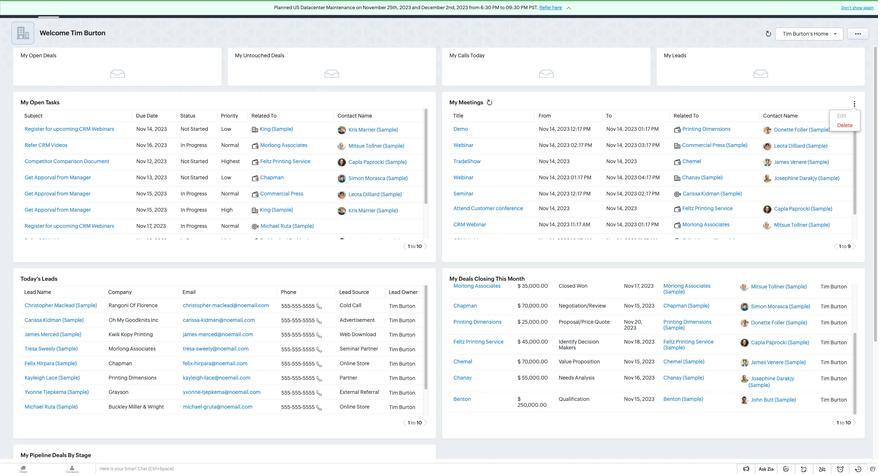 Task type: locate. For each thing, give the bounding box(es) containing it.
0 vertical spatial not started
[[181, 126, 208, 132]]

0 vertical spatial started
[[191, 126, 208, 132]]

nov 15, 2023 for chemel
[[624, 359, 655, 365]]

in for michael
[[181, 223, 185, 229]]

yvonne-tjepkema@noemail.com link
[[183, 390, 261, 395]]

josephine darakjy (sample) link
[[775, 176, 840, 181], [749, 376, 795, 388]]

1 kris marrier (sample) from the top
[[349, 127, 398, 133]]

nov 14, 2023 01:17 pm for pm
[[607, 126, 659, 132]]

4 in progress from the top
[[181, 223, 207, 229]]

carissa kidman (sample) link
[[674, 191, 742, 197], [25, 317, 84, 323]]

2 progress from the top
[[186, 191, 207, 197]]

0 vertical spatial mitsue
[[349, 143, 365, 149]]

low down highest
[[221, 175, 231, 181]]

1 for from the top
[[45, 126, 52, 132]]

0 vertical spatial foller
[[795, 127, 808, 133]]

5 progress from the top
[[186, 238, 207, 244]]

online down external
[[340, 404, 356, 410]]

0 horizontal spatial truhlar
[[260, 238, 277, 244]]

5555 for carissa-kidman@noemail.com
[[303, 318, 315, 324]]

ruta down tjepkema
[[44, 404, 55, 410]]

1 king (sample) from the top
[[260, 126, 293, 132]]

for
[[45, 126, 52, 132], [45, 223, 52, 229]]

in for morlong
[[181, 142, 185, 148]]

chapman link up commercial press link
[[252, 175, 284, 181]]

1 $ 70,000.00 from the top
[[518, 303, 548, 309]]

2 kris from the top
[[349, 208, 358, 214]]

open up subject
[[30, 99, 44, 106]]

13,
[[147, 175, 154, 181]]

to for my deals closing this month
[[840, 420, 845, 426]]

0 vertical spatial simon
[[349, 176, 364, 181]]

0 vertical spatial apporval
[[34, 175, 56, 181]]

chats image
[[0, 464, 46, 474]]

0 vertical spatial simon morasca (sample) link
[[349, 176, 408, 181]]

555-555-5555 for yvonne-tjepkema@noemail.com
[[281, 390, 315, 396]]

feltz printing service link
[[252, 159, 311, 165], [674, 205, 733, 212], [454, 339, 504, 345]]

morlong associates link
[[252, 142, 307, 149], [674, 222, 730, 228], [454, 283, 501, 289]]

1 vertical spatial darakjy
[[777, 376, 795, 382]]

related to for first related to link from the left
[[252, 113, 277, 119]]

for for nov 14, 2023
[[45, 126, 52, 132]]

$ 70,000.00 up $ 25,000.00
[[518, 303, 548, 309]]

videos
[[51, 142, 67, 148], [51, 238, 67, 244]]

1 king from the top
[[260, 126, 271, 132]]

1 low from the top
[[221, 126, 231, 132]]

apporval down approval
[[34, 207, 56, 213]]

2 contact name link from the left
[[764, 113, 798, 119]]

555-555-5555 for james-merced@noemail.com
[[281, 332, 315, 338]]

1 horizontal spatial related to
[[674, 113, 699, 119]]

king for low
[[260, 126, 271, 132]]

3 $ from the top
[[518, 319, 521, 325]]

tim burton's home link
[[783, 31, 840, 37]]

2 70,000.00 from the top
[[522, 359, 548, 365]]

register for nov 14, 2023
[[25, 126, 44, 132]]

0 horizontal spatial lead
[[24, 290, 36, 295]]

1 vertical spatial carissa kidman (sample) link
[[25, 317, 84, 323]]

get apporval from manager link up get approval from manager link
[[25, 175, 91, 181]]

competitor
[[25, 159, 52, 165]]

1 horizontal spatial felix
[[683, 238, 694, 244]]

purchase orders link
[[432, 0, 483, 18]]

register for upcoming crm webinars link down tasks in the left of the page
[[25, 126, 114, 132]]

james merced (sample) link
[[25, 332, 81, 338]]

6 555-555-5555 from the top
[[281, 376, 315, 381]]

2 vertical spatial manager
[[70, 207, 91, 213]]

get apporval from manager link down get approval from manager
[[25, 207, 91, 213]]

0 horizontal spatial james
[[25, 332, 40, 338]]

get apporval from manager down get approval from manager
[[25, 207, 91, 213]]

0 vertical spatial simon morasca (sample)
[[349, 176, 408, 181]]

butt
[[764, 397, 774, 403]]

1 for today's leads
[[408, 420, 410, 426]]

1 normal from the top
[[221, 142, 239, 148]]

am for nov 14, 2023 11:17 am
[[584, 238, 592, 244]]

5 5555 from the top
[[303, 361, 315, 367]]

2 upcoming from the top
[[53, 223, 78, 229]]

70,000.00 for value proposition
[[522, 359, 548, 365]]

benton
[[454, 397, 471, 402], [664, 397, 681, 402]]

register for upcoming crm webinars link for nov 17, 2023
[[25, 223, 114, 229]]

0 vertical spatial feltz printing service link
[[252, 159, 311, 165]]

webinar link down demo link
[[454, 142, 474, 148]]

8 555-555-5555 from the top
[[281, 405, 315, 410]]

orders right sales
[[409, 6, 426, 12]]

2 register from the top
[[25, 223, 44, 229]]

michael ruta (sample) up truhlar and truhlar attys
[[261, 223, 314, 229]]

register down the subject link
[[25, 126, 44, 132]]

2 webinars from the top
[[92, 223, 114, 229]]

70,000.00 up the 55,000.00
[[522, 359, 548, 365]]

2 in progress from the top
[[181, 191, 207, 197]]

2 nov 14, 2023 12:17 pm from the top
[[539, 191, 591, 197]]

chapman down closing
[[454, 303, 477, 309]]

1 online store from the top
[[340, 361, 370, 367]]

1 webinars from the top
[[92, 126, 114, 132]]

seminar
[[454, 191, 474, 197], [340, 346, 360, 352]]

king (sample) for high
[[260, 207, 293, 213]]

sales
[[396, 6, 408, 12]]

1 vertical spatial register
[[25, 223, 44, 229]]

commercial for commercial press (sample)
[[683, 142, 712, 148]]

0 vertical spatial open
[[29, 53, 42, 58]]

6 5555 from the top
[[303, 376, 315, 381]]

pm
[[492, 5, 500, 10], [521, 5, 528, 10], [583, 126, 591, 132], [652, 126, 659, 132], [585, 142, 593, 148], [653, 142, 660, 148], [584, 175, 592, 181], [653, 175, 660, 181], [583, 191, 591, 197], [652, 191, 660, 197], [652, 222, 659, 228]]

$ left 25,000.00 on the right of the page
[[518, 319, 521, 325]]

register for upcoming crm webinars down tasks in the left of the page
[[25, 126, 114, 132]]

seminar up attend
[[454, 191, 474, 197]]

not right 'nov 12, 2023'
[[181, 159, 189, 165]]

2 online store from the top
[[340, 404, 370, 410]]

1 horizontal spatial related to link
[[674, 113, 699, 119]]

3 555-555-5555 from the top
[[281, 332, 315, 338]]

am
[[583, 222, 591, 228], [584, 238, 592, 244], [650, 238, 658, 244]]

apporval for nov 13, 2023
[[34, 175, 56, 181]]

2 in from the top
[[181, 191, 185, 197]]

7 555-555-5555 from the top
[[281, 390, 315, 396]]

01:17
[[638, 126, 651, 132], [571, 175, 583, 181], [638, 222, 651, 228]]

referral
[[360, 390, 379, 395]]

deals right untouched
[[271, 53, 284, 58]]

1 orders from the left
[[409, 6, 426, 12]]

0 vertical spatial refer crm videos
[[25, 142, 67, 148]]

chanay (sample) link down chemel (sample) link
[[664, 375, 704, 381]]

nov 14, 2023 12:17 pm for nov 14, 2023 02:17 pm
[[539, 191, 591, 197]]

register for upcoming crm webinars link down get approval from manager link
[[25, 223, 114, 229]]

nov inside nov 20, 2023
[[624, 319, 634, 325]]

store down 'seminar partner'
[[357, 361, 370, 367]]

0 vertical spatial partner
[[361, 346, 378, 352]]

nov 14, 2023 02:17 pm down nov 14, 2023 04:17 pm
[[607, 191, 660, 197]]

chemel link down commercial press (sample) link
[[674, 159, 702, 165]]

chanay (sample) down commercial press (sample) link
[[683, 175, 723, 181]]

5 555-555-5555 from the top
[[281, 361, 315, 367]]

deals for my untouched deals
[[271, 53, 284, 58]]

1 vertical spatial carissa kidman (sample)
[[25, 317, 84, 323]]

1 vertical spatial open
[[30, 99, 44, 106]]

webinars for nov 14, 2023
[[92, 126, 114, 132]]

december
[[422, 5, 445, 10]]

$ up $ 25,000.00
[[518, 303, 521, 309]]

chemel up chanay link
[[454, 359, 472, 365]]

from for high
[[57, 207, 69, 213]]

get down 'competitor'
[[25, 175, 33, 181]]

josephine inside the josephine darakjy (sample)
[[752, 376, 776, 382]]

5555 for christopher-maclead@noemail.com
[[303, 303, 315, 309]]

marketplace element
[[811, 0, 826, 18]]

online store down external referral on the bottom of page
[[340, 404, 370, 410]]

kayleigh lace (sample)
[[25, 375, 80, 381]]

morlong inside morlong associates (sample)
[[664, 283, 684, 289]]

nov 14, 2023 for tradeshow
[[539, 159, 570, 165]]

deals down welcome at the top of the page
[[43, 53, 56, 58]]

chemel down commercial press (sample) link
[[683, 159, 702, 165]]

in progress for truhlar and truhlar attys
[[181, 238, 207, 244]]

4 in from the top
[[181, 223, 185, 229]]

morlong
[[260, 142, 281, 148], [683, 222, 703, 228], [454, 283, 474, 289], [664, 283, 684, 289], [109, 346, 129, 352]]

salesinbox
[[520, 6, 547, 12]]

2 get from the top
[[25, 191, 33, 197]]

1 horizontal spatial chemel
[[664, 359, 683, 365]]

tresa sweely (sample) link
[[25, 346, 78, 352]]

1 horizontal spatial james
[[752, 360, 767, 366]]

2 king (sample) from the top
[[260, 207, 293, 213]]

refer crm videos link for high
[[25, 238, 67, 244]]

70,000.00 up 25,000.00 on the right of the page
[[522, 303, 548, 309]]

1 crm webinar link from the top
[[454, 222, 486, 228]]

capla paprocki (sample) link for my open tasks
[[349, 159, 407, 165]]

low for chapman
[[221, 175, 231, 181]]

progress for truhlar
[[186, 238, 207, 244]]

0 horizontal spatial simon morasca (sample) link
[[349, 176, 408, 181]]

0 horizontal spatial morasca
[[365, 176, 386, 181]]

0 horizontal spatial chemel
[[454, 359, 472, 365]]

manager
[[70, 175, 91, 181], [69, 191, 91, 197], [70, 207, 91, 213]]

0 horizontal spatial felix
[[25, 361, 36, 367]]

1 nov 14, 2023 12:17 pm from the top
[[539, 126, 591, 132]]

store down external referral on the bottom of page
[[357, 404, 370, 410]]

3 get from the top
[[25, 207, 33, 213]]

1 webinar link from the top
[[454, 142, 474, 148]]

0 vertical spatial online store
[[340, 361, 370, 367]]

felix hirpara (sample) link
[[674, 238, 735, 244], [25, 361, 77, 367]]

lead left owner
[[389, 290, 401, 295]]

demo link
[[454, 126, 468, 132]]

not down status
[[181, 126, 189, 132]]

2 not from the top
[[181, 159, 189, 165]]

register down approval
[[25, 223, 44, 229]]

closed
[[559, 283, 576, 289]]

simon morasca (sample) link for nov 15, 2023
[[752, 304, 811, 310]]

leota dilliard (sample) for the bottom "leota dilliard (sample)" link
[[349, 192, 402, 198]]

truhlar right and
[[289, 238, 306, 244]]

simon morasca (sample) for low
[[349, 176, 408, 181]]

1 store from the top
[[357, 361, 370, 367]]

0 vertical spatial nov 14, 2023 11:17 am
[[539, 222, 591, 228]]

attend
[[454, 205, 470, 211]]

my for my meetings
[[450, 99, 458, 106]]

3 in progress from the top
[[181, 207, 207, 213]]

not right nov 13, 2023
[[181, 175, 189, 181]]

mitsue tollner (sample) link for nov 17, 2023
[[752, 284, 807, 290]]

3 started from the top
[[191, 175, 208, 181]]

1 horizontal spatial nov 14, 2023 11:17 am
[[607, 238, 658, 244]]

kris marrier (sample) link for high
[[349, 208, 398, 214]]

truhlar left and
[[260, 238, 277, 244]]

0 horizontal spatial felix hirpara (sample)
[[25, 361, 77, 367]]

2 store from the top
[[357, 404, 370, 410]]

crm webinar link for nov 14, 2023 11:17 am
[[454, 222, 486, 228]]

morasca for nov 15, 2023
[[768, 304, 788, 310]]

press for commercial press
[[291, 191, 303, 197]]

in
[[181, 142, 185, 148], [181, 191, 185, 197], [181, 207, 185, 213], [181, 223, 185, 229], [181, 238, 185, 244]]

1 started from the top
[[191, 126, 208, 132]]

lead owner link
[[389, 290, 418, 295]]

1 vertical spatial leota dilliard (sample)
[[349, 192, 402, 198]]

upcoming down get approval from manager link
[[53, 223, 78, 229]]

kris for low
[[349, 127, 358, 133]]

crm
[[18, 5, 33, 13], [79, 126, 91, 132], [38, 142, 50, 148], [454, 222, 465, 228], [79, 223, 91, 229], [38, 238, 50, 244], [454, 238, 465, 244]]

deals left by
[[52, 452, 67, 459]]

$ for identify
[[518, 339, 521, 345]]

20,
[[635, 319, 643, 325]]

0 horizontal spatial related
[[252, 113, 270, 119]]

manager for low
[[70, 175, 91, 181]]

1 vertical spatial leads
[[673, 53, 687, 58]]

$ for closed
[[518, 283, 521, 289]]

1 vertical spatial simon
[[752, 304, 767, 310]]

02:17
[[571, 142, 584, 148], [638, 191, 651, 197]]

1 king (sample) link from the top
[[252, 126, 293, 133]]

1 horizontal spatial paprocki
[[766, 340, 787, 346]]

chapman down the "morlong associates (sample)" link
[[664, 303, 687, 309]]

$ up the $ 55,000.00
[[518, 359, 521, 365]]

10 for tasks
[[417, 244, 422, 249]]

1 in progress from the top
[[181, 142, 207, 148]]

nov 14, 2023 02:17 pm
[[539, 142, 593, 148], [607, 191, 660, 197]]

1 refer crm videos link from the top
[[25, 142, 67, 148]]

leads
[[68, 6, 82, 12], [673, 53, 687, 58], [42, 276, 57, 282]]

carissa-kidman@noemail.com link
[[183, 317, 255, 323]]

1 progress from the top
[[186, 142, 207, 148]]

2 marrier from the top
[[359, 208, 376, 214]]

$ left the 55,000.00
[[518, 375, 521, 381]]

2 contact from the left
[[764, 113, 783, 119]]

1 get apporval from manager link from the top
[[25, 175, 91, 181]]

pipeline
[[30, 452, 51, 459]]

lace@noemail.com
[[205, 375, 251, 381]]

videos for normal
[[51, 142, 67, 148]]

2 12:17 from the top
[[571, 191, 582, 197]]

wieser
[[362, 239, 378, 244]]

7 $ from the top
[[518, 397, 521, 402]]

2 kris marrier (sample) link from the top
[[349, 208, 398, 214]]

from right approval
[[57, 191, 68, 197]]

for down tasks in the left of the page
[[45, 126, 52, 132]]

1 upcoming from the top
[[53, 126, 78, 132]]

mitsue for normal
[[349, 143, 365, 149]]

store for michael-gruta@noemail.com
[[357, 404, 370, 410]]

1 to 10 for closing
[[837, 420, 851, 426]]

2 king from the top
[[260, 207, 271, 213]]

get apporval from manager up get approval from manager link
[[25, 175, 91, 181]]

0 vertical spatial 16,
[[147, 142, 154, 148]]

demo
[[454, 126, 468, 132]]

planned
[[274, 5, 292, 10]]

$ 35,000.00
[[518, 283, 548, 289]]

chapman link down closing
[[454, 303, 477, 309]]

1 vertical spatial kris
[[349, 208, 358, 214]]

0 horizontal spatial nov 14, 2023 02:17 pm
[[539, 142, 593, 148]]

0 vertical spatial mitsue tollner (sample) link
[[349, 143, 404, 149]]

low for king (sample)
[[221, 126, 231, 132]]

seminar for seminar partner
[[340, 346, 360, 352]]

15, for benton
[[635, 397, 641, 402]]

2 horizontal spatial mitsue
[[775, 222, 791, 228]]

webinar link up seminar 'link' on the right top of the page
[[454, 175, 474, 181]]

2 related to link from the left
[[674, 113, 699, 119]]

25,000.00
[[522, 319, 548, 325]]

from down get approval from manager
[[57, 207, 69, 213]]

chemel down feltz printing service (sample) link
[[664, 359, 683, 365]]

to link
[[606, 113, 612, 119]]

crm webinar link for nov 14, 2023 10:17 am
[[454, 238, 486, 244]]

2 low from the top
[[221, 175, 231, 181]]

stage
[[76, 452, 91, 459]]

1 vertical spatial nov 14, 2023 12:17 pm
[[539, 191, 591, 197]]

from
[[469, 5, 480, 10], [57, 175, 69, 181], [57, 191, 68, 197], [57, 207, 69, 213]]

2 horizontal spatial feltz printing service
[[683, 205, 733, 211]]

1 online from the top
[[340, 361, 356, 367]]

edit delete
[[838, 113, 853, 128]]

progress for michael
[[186, 223, 207, 229]]

seminar down web
[[340, 346, 360, 352]]

edit
[[838, 113, 847, 119]]

lead down today's
[[24, 290, 36, 295]]

2 get apporval from manager from the top
[[25, 207, 91, 213]]

maclead@noemail.com
[[212, 303, 269, 309]]

1 vertical spatial $ 70,000.00
[[518, 359, 548, 365]]

0 vertical spatial normal
[[221, 142, 239, 148]]

oh
[[109, 317, 116, 323]]

2 get apporval from manager link from the top
[[25, 207, 91, 213]]

1 horizontal spatial press
[[713, 142, 725, 148]]

open down welcome at the top of the page
[[29, 53, 42, 58]]

(sample) inside the josephine darakjy (sample)
[[749, 383, 770, 388]]

simon morasca (sample)
[[349, 176, 408, 181], [752, 304, 811, 310]]

0 horizontal spatial commercial
[[260, 191, 290, 197]]

michael ruta (sample) link up and
[[252, 223, 314, 230]]

5555 for felix-hirpara@noemail.com
[[303, 361, 315, 367]]

simon for low
[[349, 176, 364, 181]]

1 vertical spatial upcoming
[[53, 223, 78, 229]]

josephine for bottommost josephine darakjy (sample) link
[[752, 376, 776, 382]]

carissa-kidman@noemail.com
[[183, 317, 255, 323]]

0 vertical spatial not
[[181, 126, 189, 132]]

orders left 6:30
[[461, 6, 477, 12]]

michael up and
[[261, 223, 280, 229]]

signals image
[[787, 6, 792, 12]]

1 benton from the left
[[454, 397, 471, 402]]

deals left closing
[[459, 276, 473, 282]]

2 register for upcoming crm webinars link from the top
[[25, 223, 114, 229]]

2 $ 70,000.00 from the top
[[518, 359, 548, 365]]

quotes link
[[360, 0, 390, 18]]

1 vertical spatial james venere (sample) link
[[752, 360, 806, 366]]

1 vertical spatial donette foller (sample)
[[752, 320, 808, 326]]

1 horizontal spatial morasca
[[768, 304, 788, 310]]

not started for nov 13, 2023
[[181, 175, 208, 181]]

$ 70,000.00 up the $ 55,000.00
[[518, 359, 548, 365]]

register for upcoming crm webinars down get approval from manager link
[[25, 223, 114, 229]]

michael ruta (sample) link down tjepkema
[[25, 404, 78, 410]]

mitsue tollner (sample) for normal
[[349, 143, 404, 149]]

dimensions inside printing dimensions (sample)
[[684, 319, 712, 325]]

low down "priority"
[[221, 126, 231, 132]]

1 horizontal spatial orders
[[461, 6, 477, 12]]

1 horizontal spatial leads
[[68, 6, 82, 12]]

not for nov 13, 2023
[[181, 175, 189, 181]]

1 vertical spatial nov 14, 2023 02:17 pm
[[607, 191, 660, 197]]

gruta@noemail.com
[[204, 404, 253, 410]]

1 horizontal spatial carissa kidman (sample)
[[683, 191, 742, 197]]

refer here link
[[540, 5, 562, 10]]

1 refer crm videos from the top
[[25, 142, 67, 148]]

benton (sample)
[[664, 397, 704, 402]]

nov 15, 2023 for benton
[[624, 397, 655, 402]]

0 vertical spatial ruta
[[281, 223, 292, 229]]

hirpara
[[695, 238, 713, 244], [37, 361, 54, 367]]

1 videos from the top
[[51, 142, 67, 148]]

advertisement
[[340, 317, 375, 323]]

1 kris marrier (sample) link from the top
[[349, 127, 398, 133]]

get apporval from manager for nov 13, 2023
[[25, 175, 91, 181]]

1 $ from the top
[[518, 283, 521, 289]]

5555 for tresa-sweely@noemail.com
[[303, 347, 315, 353]]

refer crm videos link for normal
[[25, 142, 67, 148]]

ask
[[759, 467, 767, 472]]

0 horizontal spatial donette
[[752, 320, 771, 326]]

0 vertical spatial seminar
[[454, 191, 474, 197]]

kidman
[[702, 191, 720, 197], [43, 317, 61, 323]]

2 orders from the left
[[461, 6, 477, 12]]

normal for morlong
[[221, 142, 239, 148]]

get left approval
[[25, 191, 33, 197]]

$ left 45,000.00
[[518, 339, 521, 345]]

0 vertical spatial josephine
[[775, 176, 799, 181]]

(sample) inside morlong associates (sample)
[[664, 289, 685, 295]]

1 not from the top
[[181, 126, 189, 132]]

chanay link
[[454, 375, 472, 381]]

crm webinar for nov 14, 2023 11:17 am
[[454, 222, 486, 228]]

for down approval
[[45, 223, 52, 229]]

7 5555 from the top
[[303, 390, 315, 396]]

open for deals
[[29, 53, 42, 58]]

0 horizontal spatial tollner
[[366, 143, 382, 149]]

from down competitor comparison document
[[57, 175, 69, 181]]

$ down month on the right bottom of page
[[518, 283, 521, 289]]

upcoming down tasks in the left of the page
[[53, 126, 78, 132]]

yvonne tjepkema (sample)
[[25, 390, 89, 395]]

2 started from the top
[[191, 159, 208, 165]]

2 related to from the left
[[674, 113, 699, 119]]

untouched
[[243, 53, 270, 58]]

felix-hirpara@noemail.com link
[[183, 361, 248, 367]]

0 vertical spatial darakjy
[[800, 176, 818, 181]]

lead
[[24, 290, 36, 295], [340, 290, 351, 295], [389, 290, 401, 295]]

2 555-555-5555 from the top
[[281, 318, 315, 324]]

chanay (sample) link down commercial press (sample) link
[[674, 175, 723, 181]]

1 vertical spatial online store
[[340, 404, 370, 410]]

1 vertical spatial kidman
[[43, 317, 61, 323]]

my untouched deals
[[235, 53, 284, 58]]

partner down download
[[361, 346, 378, 352]]

create menu element
[[749, 0, 767, 18]]

enterprise-trial upgrade
[[705, 3, 739, 14]]

james venere (sample)
[[775, 159, 829, 165], [752, 360, 806, 366]]

michael ruta (sample) down tjepkema
[[25, 404, 78, 410]]

online store down 'seminar partner'
[[340, 361, 370, 367]]

nov 14, 2023 for register for upcoming crm webinars
[[136, 126, 167, 132]]

0 vertical spatial webinars
[[92, 126, 114, 132]]

associates inside morlong associates (sample)
[[685, 283, 711, 289]]

0 vertical spatial mitsue tollner (sample)
[[349, 143, 404, 149]]

0 vertical spatial low
[[221, 126, 231, 132]]

1 vertical spatial manager
[[69, 191, 91, 197]]

feltz printing service
[[260, 159, 311, 165], [683, 205, 733, 211], [454, 339, 504, 345]]

service
[[293, 159, 311, 165], [715, 205, 733, 211], [486, 339, 504, 345], [696, 339, 714, 345]]

darakjy inside the josephine darakjy (sample)
[[777, 376, 795, 382]]

2 refer crm videos from the top
[[25, 238, 67, 244]]

14,
[[147, 126, 154, 132], [550, 126, 556, 132], [617, 126, 624, 132], [550, 142, 556, 148], [617, 142, 624, 148], [550, 159, 556, 165], [617, 159, 624, 165], [550, 175, 556, 181], [617, 175, 624, 181], [550, 191, 556, 197], [617, 191, 624, 197], [550, 205, 556, 211], [617, 205, 624, 211], [550, 222, 556, 228], [617, 222, 624, 228], [550, 238, 556, 244], [617, 238, 624, 244]]

4 555-555-5555 from the top
[[281, 347, 315, 353]]

1 vertical spatial morlong associates link
[[674, 222, 730, 228]]

0 horizontal spatial simon
[[349, 176, 364, 181]]

555-555-5555 for christopher-maclead@noemail.com
[[281, 303, 315, 309]]

1 to 10 for tasks
[[408, 244, 422, 249]]

01:17 for am
[[638, 222, 651, 228]]

$ down the $ 55,000.00
[[518, 397, 521, 402]]

1 70,000.00 from the top
[[522, 303, 548, 309]]

simon morasca (sample) link for low
[[349, 176, 408, 181]]

1 truhlar from the left
[[260, 238, 277, 244]]

0 vertical spatial capla paprocki (sample) link
[[349, 159, 407, 165]]

1 horizontal spatial related
[[674, 113, 692, 119]]

2 refer crm videos link from the top
[[25, 238, 67, 244]]

deals
[[43, 53, 56, 58], [271, 53, 284, 58], [459, 276, 473, 282], [52, 452, 67, 459]]

1 horizontal spatial benton
[[664, 397, 681, 402]]

get down get approval from manager link
[[25, 207, 33, 213]]

0 vertical spatial king
[[260, 126, 271, 132]]

get apporval from manager link
[[25, 175, 91, 181], [25, 207, 91, 213]]

1 vertical spatial press
[[291, 191, 303, 197]]

apporval up approval
[[34, 175, 56, 181]]

lead up cold
[[340, 290, 351, 295]]

michael down yvonne
[[25, 404, 43, 410]]

printing inside feltz printing service (sample)
[[676, 339, 695, 345]]

ruta up and
[[281, 223, 292, 229]]

2 kris marrier (sample) from the top
[[349, 208, 398, 214]]

70,000.00
[[522, 303, 548, 309], [522, 359, 548, 365]]

nov 14, 2023 12:17 pm for nov 14, 2023 01:17 pm
[[539, 126, 591, 132]]

2 5555 from the top
[[303, 318, 315, 324]]

2 vertical spatial normal
[[221, 223, 239, 229]]

seminar for seminar 'link' on the right top of the page
[[454, 191, 474, 197]]

online down 'seminar partner'
[[340, 361, 356, 367]]

1 register from the top
[[25, 126, 44, 132]]

3 5555 from the top
[[303, 332, 315, 338]]

leota dilliard (sample)
[[775, 143, 828, 149], [349, 192, 402, 198]]

5 $ from the top
[[518, 359, 521, 365]]

1 get apporval from manager from the top
[[25, 175, 91, 181]]

from
[[539, 113, 551, 119]]

2 vertical spatial tollner
[[769, 284, 785, 290]]

2 high from the top
[[221, 238, 233, 244]]

partner up external
[[340, 375, 357, 381]]

1 vertical spatial 16,
[[147, 238, 154, 244]]

2 crm webinar from the top
[[454, 238, 486, 244]]

chemel link up chanay link
[[454, 359, 472, 365]]

2 videos from the top
[[51, 238, 67, 244]]

1 apporval from the top
[[34, 175, 56, 181]]

seminar partner
[[340, 346, 378, 352]]

carissa-
[[183, 317, 201, 323]]

1 related to from the left
[[252, 113, 277, 119]]

4 $ from the top
[[518, 339, 521, 345]]

1 horizontal spatial chanay
[[664, 375, 682, 381]]

0 horizontal spatial orders
[[409, 6, 426, 12]]

chapman
[[260, 175, 284, 181], [454, 303, 477, 309], [664, 303, 687, 309], [109, 361, 132, 367]]

1 not started from the top
[[181, 126, 208, 132]]

analytics
[[299, 6, 321, 12]]

nov 17, 2023
[[136, 223, 166, 229], [624, 283, 654, 289]]

2 vertical spatial paprocki
[[766, 340, 787, 346]]

sales orders link
[[390, 0, 432, 18]]

crm webinar link
[[454, 222, 486, 228], [454, 238, 486, 244]]

3 progress from the top
[[186, 207, 207, 213]]

progress for king
[[186, 207, 207, 213]]

3 not started from the top
[[181, 175, 208, 181]]

upcoming for nov 14, 2023
[[53, 126, 78, 132]]

john
[[752, 397, 763, 403]]

profile element
[[841, 0, 862, 18]]

nov 16, 2023
[[136, 142, 167, 148], [136, 238, 167, 244], [624, 375, 655, 381]]

nov 14, 2023 02:17 pm down from
[[539, 142, 593, 148]]

2 lead from the left
[[340, 290, 351, 295]]

9
[[848, 244, 851, 249]]

nov 16, 2023 for normal
[[136, 142, 167, 148]]

chanay (sample) down chemel (sample) link
[[664, 375, 704, 381]]

1 vertical spatial simon morasca (sample)
[[752, 304, 811, 310]]

1 vertical spatial nov 17, 2023
[[624, 283, 654, 289]]

online store
[[340, 361, 370, 367], [340, 404, 370, 410]]

my
[[21, 53, 28, 58], [235, 53, 242, 58], [450, 53, 457, 58], [664, 53, 672, 58], [21, 99, 29, 106], [450, 99, 458, 106], [450, 276, 458, 282], [117, 317, 124, 323], [21, 452, 29, 459]]

my for my leads
[[664, 53, 672, 58]]

started for nov 14, 2023
[[191, 126, 208, 132]]

0 horizontal spatial leota
[[349, 192, 362, 198]]

1 crm webinar from the top
[[454, 222, 486, 228]]

0 horizontal spatial paprocki
[[364, 159, 385, 165]]

tradeshow
[[454, 159, 481, 165]]



Task type: vqa. For each thing, say whether or not it's contained in the screenshot.
attachments
no



Task type: describe. For each thing, give the bounding box(es) containing it.
10 for closing
[[846, 420, 851, 426]]

1 horizontal spatial 11:17
[[638, 238, 649, 244]]

high for king
[[221, 207, 233, 213]]

1 vertical spatial 17,
[[635, 283, 641, 289]]

0 horizontal spatial ruta
[[44, 404, 55, 410]]

1 vertical spatial donette foller (sample) link
[[752, 320, 808, 326]]

john butt (sample)
[[752, 397, 796, 403]]

1 horizontal spatial partner
[[361, 346, 378, 352]]

2 horizontal spatial chanay
[[683, 175, 701, 181]]

1 vertical spatial nov 14, 2023 01:17 pm
[[539, 175, 592, 181]]

tjepkema
[[43, 390, 67, 395]]

1 horizontal spatial printing dimensions link
[[674, 126, 731, 133]]

morlong associates (sample)
[[664, 283, 711, 295]]

michael-gruta@noemail.com
[[183, 404, 253, 410]]

kris marrier (sample) for high
[[349, 208, 398, 214]]

upcoming for nov 17, 2023
[[53, 223, 78, 229]]

services
[[629, 6, 649, 12]]

0 horizontal spatial nov 14, 2023 11:17 am
[[539, 222, 591, 228]]

quote
[[595, 319, 610, 325]]

king (sample) link for high
[[252, 207, 293, 214]]

inc
[[151, 317, 159, 323]]

kayleigh
[[25, 375, 45, 381]]

01:17 for pm
[[638, 126, 651, 132]]

negotiation/review
[[559, 303, 606, 309]]

0 vertical spatial chanay (sample)
[[683, 175, 723, 181]]

1 vertical spatial chanay (sample) link
[[664, 375, 704, 381]]

setup element
[[826, 0, 841, 18]]

my leads
[[664, 53, 687, 58]]

0 vertical spatial james venere (sample) link
[[775, 159, 829, 165]]

manager for high
[[70, 207, 91, 213]]

1 vertical spatial feltz printing service link
[[674, 205, 733, 212]]

christopher-
[[183, 303, 212, 309]]

christopher maclead (sample) link
[[25, 303, 97, 309]]

in progress for king (sample)
[[181, 207, 207, 213]]

closed won
[[559, 283, 588, 289]]

james-
[[183, 332, 199, 338]]

0 vertical spatial josephine darakjy (sample)
[[775, 176, 840, 181]]

web download
[[340, 332, 376, 338]]

store for felix-hirpara@noemail.com
[[357, 361, 370, 367]]

tollner for nov 17, 2023
[[769, 284, 785, 290]]

0 horizontal spatial name
[[37, 290, 51, 295]]

1 vertical spatial 01:17
[[571, 175, 583, 181]]

0 vertical spatial nov 14, 2023 02:17 pm
[[539, 142, 593, 148]]

kidman@noemail.com
[[201, 317, 255, 323]]

$ 55,000.00
[[518, 375, 548, 381]]

nov 14, 2023 04:17 pm
[[607, 175, 660, 181]]

2 horizontal spatial morlong associates link
[[674, 222, 730, 228]]

status link
[[180, 113, 196, 119]]

1 vertical spatial michael ruta (sample)
[[25, 404, 78, 410]]

progress for commercial
[[186, 191, 207, 197]]

chapman up grayson
[[109, 361, 132, 367]]

1 vertical spatial mitsue
[[775, 222, 791, 228]]

0 vertical spatial donette
[[775, 127, 794, 133]]

15, for chemel
[[635, 359, 641, 365]]

tresa sweely (sample)
[[25, 346, 78, 352]]

555-555-5555 for kayleigh-lace@noemail.com
[[281, 376, 315, 381]]

needs
[[559, 375, 574, 381]]

1 contact from the left
[[338, 113, 357, 119]]

simon morasca (sample) for nov 15, 2023
[[752, 304, 811, 310]]

projects link
[[655, 0, 686, 18]]

0 vertical spatial josephine darakjy (sample) link
[[775, 176, 840, 181]]

get for king
[[25, 207, 33, 213]]

55,000.00
[[522, 375, 548, 381]]

needs analysis
[[559, 375, 595, 381]]

morasca for low
[[365, 176, 386, 181]]

2023 inside nov 20, 2023
[[624, 325, 637, 331]]

in for commercial
[[181, 191, 185, 197]]

benton (sample) link
[[664, 397, 704, 402]]

mitsue for nov 17, 2023
[[752, 284, 768, 290]]

title link
[[453, 113, 464, 119]]

5555 for michael-gruta@noemail.com
[[303, 405, 315, 410]]

15, for chapman
[[635, 303, 641, 309]]

quotes
[[366, 6, 384, 12]]

proposition
[[573, 359, 600, 365]]

yvonne tjepkema (sample) link
[[25, 390, 89, 395]]

not started for nov 14, 2023
[[181, 126, 208, 132]]

1 vertical spatial capla paprocki (sample)
[[775, 206, 833, 212]]

smart
[[124, 467, 137, 472]]

maintenance
[[326, 5, 355, 10]]

search element
[[767, 0, 782, 18]]

0 horizontal spatial carissa kidman (sample)
[[25, 317, 84, 323]]

0 vertical spatial leads
[[68, 6, 82, 12]]

1 vertical spatial mitsue tollner (sample)
[[775, 222, 830, 228]]

0 horizontal spatial chanay
[[454, 375, 472, 381]]

register for nov 17, 2023
[[25, 223, 44, 229]]

in progress for michael ruta (sample)
[[181, 223, 207, 229]]

nov 14, 2023 01:17 pm for am
[[607, 222, 659, 228]]

1 contact name from the left
[[338, 113, 372, 119]]

signals element
[[782, 0, 796, 18]]

webinar link for nov 14, 2023 02:17 pm
[[454, 142, 474, 148]]

capla for my open tasks
[[349, 159, 363, 165]]

orders for purchase orders
[[461, 6, 477, 12]]

1 horizontal spatial printing dimensions
[[454, 319, 502, 325]]

subject
[[24, 113, 43, 119]]

5555 for james-merced@noemail.com
[[303, 332, 315, 338]]

register for upcoming crm webinars for nov 14, 2023
[[25, 126, 114, 132]]

status
[[180, 113, 196, 119]]

high for truhlar
[[221, 238, 233, 244]]

merced
[[41, 332, 59, 338]]

capla paprocki (sample) link for my deals closing this month
[[752, 340, 810, 346]]

1 vertical spatial chanay (sample)
[[664, 375, 704, 381]]

chemel for (sample)
[[664, 359, 683, 365]]

hirpara inside "felix hirpara (sample)" link
[[695, 238, 713, 244]]

identify decision makers
[[559, 339, 599, 351]]

1 vertical spatial capla
[[775, 206, 788, 212]]

$ inside "$ 250,000.00"
[[518, 397, 521, 402]]

printing dimensions (sample)
[[664, 319, 712, 331]]

0 vertical spatial 11:17
[[571, 222, 582, 228]]

purchase orders
[[438, 6, 477, 12]]

1 get from the top
[[25, 175, 33, 181]]

0 vertical spatial chanay (sample) link
[[674, 175, 723, 181]]

projects
[[661, 6, 680, 12]]

0 vertical spatial 02:17
[[571, 142, 584, 148]]

seminar link
[[454, 191, 474, 197]]

1 vertical spatial josephine darakjy (sample)
[[749, 376, 795, 388]]

0 vertical spatial refer
[[540, 5, 552, 10]]

2 $ from the top
[[518, 303, 521, 309]]

get for commercial
[[25, 191, 33, 197]]

burton's
[[793, 31, 813, 37]]

cold call
[[340, 303, 362, 309]]

kwik kopy printing
[[109, 332, 153, 338]]

2 related from the left
[[674, 113, 692, 119]]

document
[[84, 159, 109, 165]]

1 vertical spatial donette
[[752, 320, 771, 326]]

555-555-5555 for tresa-sweely@noemail.com
[[281, 347, 315, 353]]

service inside feltz printing service (sample)
[[696, 339, 714, 345]]

rangoni
[[109, 303, 129, 309]]

2 to from the left
[[606, 113, 612, 119]]

analysis
[[575, 375, 595, 381]]

manager for normal
[[69, 191, 91, 197]]

1 vertical spatial mitsue tollner (sample) link
[[775, 222, 830, 228]]

2 horizontal spatial paprocki
[[790, 206, 810, 212]]

from left 6:30
[[469, 5, 480, 10]]

$ for proposal/price
[[518, 319, 521, 325]]

yvonne
[[25, 390, 42, 395]]

capla for my deals closing this month
[[752, 340, 765, 346]]

in for truhlar
[[181, 238, 185, 244]]

external
[[340, 390, 359, 395]]

crm webinar for nov 14, 2023 10:17 am
[[454, 238, 486, 244]]

this
[[496, 276, 507, 282]]

mitsue tollner (sample) link for normal
[[349, 143, 404, 149]]

don't
[[842, 6, 852, 10]]

james merced (sample)
[[25, 332, 81, 338]]

deals for my open deals
[[43, 53, 56, 58]]

1 horizontal spatial nov 14, 2023 02:17 pm
[[607, 191, 660, 197]]

get apporval from manager link for nov 15, 2023
[[25, 207, 91, 213]]

mitsue tollner (sample) for nov 17, 2023
[[752, 284, 807, 290]]

0 horizontal spatial carissa
[[25, 317, 42, 323]]

12:17 for nov 14, 2023 01:17 pm
[[571, 126, 582, 132]]

kris for high
[[349, 208, 358, 214]]

phone
[[281, 290, 296, 295]]

my open tasks
[[21, 99, 60, 106]]

0 vertical spatial carissa kidman (sample)
[[683, 191, 742, 197]]

here
[[100, 467, 109, 472]]

apporval for nov 15, 2023
[[34, 207, 56, 213]]

tjepkema@noemail.com
[[202, 390, 261, 395]]

(sample) inside printing dimensions (sample)
[[664, 325, 685, 331]]

leads for my leads
[[673, 53, 687, 58]]

my for my open tasks
[[21, 99, 29, 106]]

kopy
[[121, 332, 133, 338]]

1 horizontal spatial carissa
[[683, 191, 701, 197]]

my open deals
[[21, 53, 56, 58]]

0 vertical spatial leota
[[775, 143, 788, 149]]

1 vertical spatial chemel link
[[454, 359, 472, 365]]

dilliard for the top "leota dilliard (sample)" link
[[789, 143, 806, 149]]

555-555-5555 for michael-gruta@noemail.com
[[281, 405, 315, 410]]

1 horizontal spatial foller
[[795, 127, 808, 133]]

commercial press (sample)
[[683, 142, 748, 148]]

web
[[340, 332, 351, 338]]

to for my open tasks
[[411, 244, 416, 249]]

3 to from the left
[[693, 113, 699, 119]]

1 vertical spatial leota dilliard (sample) link
[[349, 192, 402, 198]]

king (sample) for low
[[260, 126, 293, 132]]

0 vertical spatial leota dilliard (sample) link
[[775, 143, 828, 149]]

darakjy for bottommost josephine darakjy (sample) link
[[777, 376, 795, 382]]

1 horizontal spatial michael ruta (sample)
[[261, 223, 314, 229]]

1 vertical spatial 02:17
[[638, 191, 651, 197]]

my for my untouched deals
[[235, 53, 242, 58]]

your
[[114, 467, 124, 472]]

0 vertical spatial james
[[775, 159, 790, 165]]

tasks
[[46, 99, 60, 106]]

nov 15, 2023 for chapman
[[624, 303, 655, 309]]

1 related from the left
[[252, 113, 270, 119]]

1 horizontal spatial morlong associates link
[[454, 283, 501, 289]]

my for my calls today
[[450, 53, 457, 58]]

printing inside printing dimensions (sample)
[[664, 319, 683, 325]]

lead for lead owner
[[389, 290, 401, 295]]

call
[[352, 303, 362, 309]]

0 horizontal spatial nov 17, 2023
[[136, 223, 166, 229]]

(sample) inside feltz printing service (sample)
[[664, 345, 685, 351]]

1 horizontal spatial chemel link
[[674, 159, 702, 165]]

0 vertical spatial morlong associates link
[[252, 142, 307, 149]]

1 horizontal spatial name
[[358, 113, 372, 119]]

1 related to link from the left
[[252, 113, 277, 119]]

delete
[[838, 122, 853, 128]]

0 vertical spatial donette foller (sample) link
[[775, 127, 831, 133]]

tresa
[[25, 346, 37, 352]]

hirpara@noemail.com
[[194, 361, 248, 367]]

deals for my pipeline deals by stage
[[52, 452, 67, 459]]

0 vertical spatial printing dimensions
[[683, 126, 731, 132]]

profile image
[[846, 3, 857, 15]]

michael-gruta@noemail.com link
[[183, 404, 253, 410]]

chat
[[138, 467, 148, 472]]

kris marrier (sample) for low
[[349, 127, 398, 133]]

0 vertical spatial felix
[[683, 238, 694, 244]]

10:17
[[571, 238, 583, 244]]

0 vertical spatial carissa kidman (sample) link
[[674, 191, 742, 197]]

capla paprocki (sample) for my open tasks
[[349, 159, 407, 165]]

0 vertical spatial feltz printing service
[[260, 159, 311, 165]]

closing
[[475, 276, 495, 282]]

0 horizontal spatial printing dimensions link
[[454, 319, 502, 325]]

1 horizontal spatial venere
[[791, 159, 807, 165]]

1 vertical spatial nov 14, 2023 11:17 am
[[607, 238, 658, 244]]

0 vertical spatial michael
[[261, 223, 280, 229]]

2 truhlar from the left
[[289, 238, 306, 244]]

register for upcoming crm webinars for nov 17, 2023
[[25, 223, 114, 229]]

0 vertical spatial donette foller (sample)
[[775, 127, 831, 133]]

2 vertical spatial nov 16, 2023
[[624, 375, 655, 381]]

1 vertical spatial leota
[[349, 192, 362, 198]]

sage
[[349, 239, 361, 244]]

0 horizontal spatial partner
[[340, 375, 357, 381]]

0 horizontal spatial felix hirpara (sample) link
[[25, 361, 77, 367]]

1 vertical spatial chapman link
[[454, 303, 477, 309]]

james-merced@noemail.com link
[[183, 332, 253, 338]]

progress for morlong
[[186, 142, 207, 148]]

1 horizontal spatial felix hirpara (sample) link
[[674, 238, 735, 244]]

lead owner
[[389, 290, 418, 295]]

feltz inside feltz printing service (sample)
[[664, 339, 675, 345]]

nov 18, 2023
[[624, 339, 655, 345]]

attend customer conference
[[454, 205, 523, 211]]

0 horizontal spatial foller
[[772, 320, 785, 326]]

search image
[[772, 6, 778, 12]]

again
[[864, 6, 874, 10]]

chemel for rightmost chemel link
[[683, 159, 702, 165]]

and
[[412, 5, 421, 10]]

1 vertical spatial michael
[[25, 404, 43, 410]]

create menu image
[[754, 5, 763, 13]]

1 horizontal spatial michael ruta (sample) link
[[252, 223, 314, 230]]

1 vertical spatial feltz printing service
[[683, 205, 733, 211]]

2 horizontal spatial name
[[784, 113, 798, 119]]

miller
[[129, 404, 142, 410]]

1 contact name link from the left
[[338, 113, 372, 119]]

normal for commercial
[[221, 191, 239, 197]]

1 vertical spatial josephine darakjy (sample) link
[[749, 376, 795, 388]]

started for nov 13, 2023
[[191, 175, 208, 181]]

0 horizontal spatial kidman
[[43, 317, 61, 323]]

2 horizontal spatial tollner
[[792, 222, 808, 228]]

1 vertical spatial venere
[[768, 360, 784, 366]]

lead for lead name
[[24, 290, 36, 295]]

competitor comparison document link
[[25, 159, 109, 165]]

0 vertical spatial 17,
[[147, 223, 153, 229]]

2 vertical spatial printing dimensions
[[109, 375, 157, 381]]

70,000.00 for negotiation/review
[[522, 303, 548, 309]]

contacts image
[[49, 464, 95, 474]]

open for tasks
[[30, 99, 44, 106]]

datacenter
[[301, 5, 325, 10]]

chapman up commercial press link
[[260, 175, 284, 181]]

1 to from the left
[[271, 113, 277, 119]]

1 for my open tasks
[[408, 244, 410, 249]]

1 horizontal spatial feltz printing service
[[454, 339, 504, 345]]

get apporval from manager for nov 15, 2023
[[25, 207, 91, 213]]

josephine for the top josephine darakjy (sample) link
[[775, 176, 799, 181]]

5555 for kayleigh-lace@noemail.com
[[303, 376, 315, 381]]

felix-hirpara@noemail.com
[[183, 361, 248, 367]]

king (sample) link for low
[[252, 126, 293, 133]]

25th,
[[387, 5, 399, 10]]

dilliard for the bottom "leota dilliard (sample)" link
[[363, 192, 380, 198]]

morlong associates (sample) link
[[664, 283, 711, 295]]

1 horizontal spatial kidman
[[702, 191, 720, 197]]

1 horizontal spatial felix hirpara (sample)
[[683, 238, 735, 244]]

2 vertical spatial 16,
[[635, 375, 642, 381]]

not for nov 12, 2023
[[181, 159, 189, 165]]

refer for morlong associates
[[25, 142, 37, 148]]

videos for high
[[51, 238, 67, 244]]

leads for today's leads
[[42, 276, 57, 282]]

1 vertical spatial michael ruta (sample) link
[[25, 404, 78, 410]]

james venere (sample) for the topmost james venere (sample) 'link'
[[775, 159, 829, 165]]

merced@noemail.com
[[199, 332, 253, 338]]

0 vertical spatial chapman link
[[252, 175, 284, 181]]

2 contact name from the left
[[764, 113, 798, 119]]



